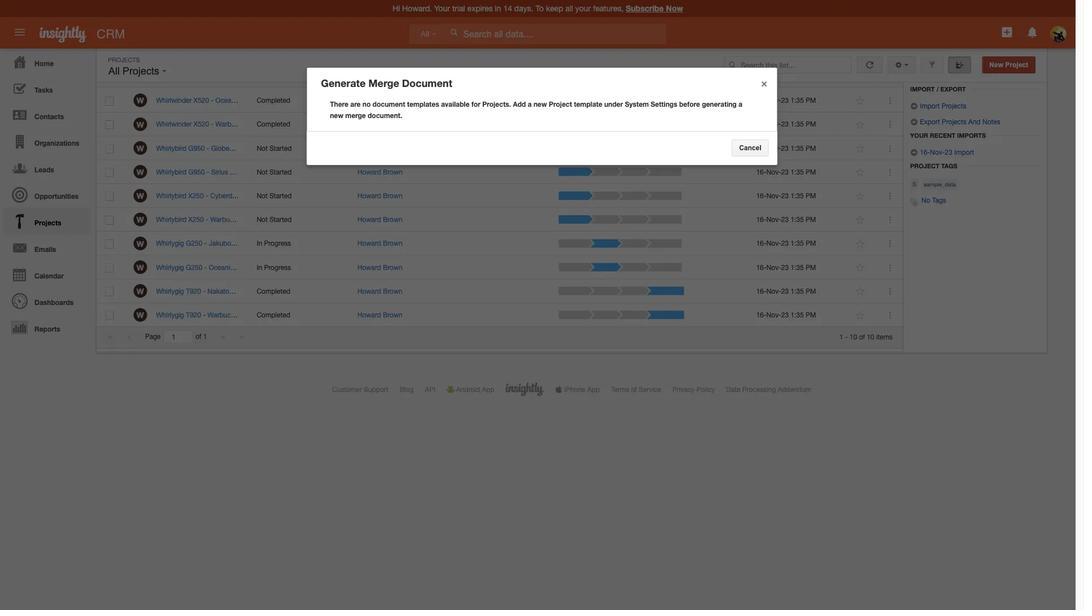 Task type: vqa. For each thing, say whether or not it's contained in the screenshot.
Whirlybird G950 - Sirius Corp. - Tina Martin's W link
yes



Task type: describe. For each thing, give the bounding box(es) containing it.
2 horizontal spatial of
[[860, 333, 866, 341]]

whirlwinder for whirlwinder x520 - warbucks industries - roger mills
[[156, 120, 192, 128]]

16- for allen
[[757, 96, 767, 104]]

systems
[[245, 192, 271, 200]]

1 w row from the top
[[97, 89, 903, 113]]

are
[[351, 100, 361, 108]]

- left cyberdyne
[[206, 192, 208, 200]]

howard brown link for whirlybird x250 - warbucks industries - carlos smith
[[358, 216, 403, 223]]

crm
[[97, 27, 125, 41]]

- up whirlybird g950 - globex - albert lee
[[211, 120, 214, 128]]

howard for whirlwinder x520 - warbucks industries - roger mills
[[358, 120, 381, 128]]

cancel button
[[732, 139, 769, 156]]

tasks link
[[3, 75, 90, 102]]

- left jakubowski
[[204, 239, 207, 247]]

status
[[282, 73, 302, 81]]

brown for whirlybird x250 - cyberdyne systems corp. - nicole gomez
[[383, 192, 403, 200]]

w link for whirlybird g950 - globex - albert lee
[[134, 141, 147, 155]]

completed for -
[[257, 287, 290, 295]]

howard brown link for whirlwinder x520 - oceanic airlines - cynthia allen
[[358, 96, 403, 104]]

2 vertical spatial import
[[955, 148, 975, 156]]

tina
[[253, 168, 266, 176]]

cell for miyazaki
[[450, 303, 550, 327]]

row group containing w
[[97, 89, 903, 327]]

1 1 from the left
[[203, 333, 207, 341]]

howard brown for whirlwinder x520 - oceanic airlines - cynthia allen
[[358, 96, 403, 104]]

completed for wayne
[[257, 311, 290, 319]]

contacts link
[[3, 102, 90, 128]]

service
[[639, 385, 662, 393]]

globex
[[211, 144, 233, 152]]

user responsible
[[357, 73, 414, 81]]

subscribe now link
[[626, 4, 684, 13]]

oceanic for x520
[[216, 96, 241, 104]]

pm for miyazaki
[[806, 311, 817, 319]]

1 column header from the left
[[449, 66, 550, 87]]

responsible
[[374, 73, 414, 81]]

follow image for whirlybird g950 - sirius corp. - tina martin
[[856, 167, 866, 178]]

industries for wayne
[[240, 311, 269, 319]]

/
[[937, 85, 939, 93]]

whirlygig t920 - warbucks industries - wayne miyazaki link
[[156, 311, 330, 319]]

whirlygig g250 - oceanic airlines - mark sakda link
[[156, 263, 306, 271]]

for
[[472, 100, 481, 108]]

document
[[402, 77, 453, 89]]

llc
[[247, 239, 259, 247]]

in for airlines
[[257, 263, 262, 271]]

w link for whirlwinder x520 - warbucks industries - roger mills
[[134, 117, 147, 131]]

1 horizontal spatial new
[[534, 100, 547, 108]]

w for whirlwinder x520 - oceanic airlines - cynthia allen
[[137, 96, 144, 105]]

2 w row from the top
[[97, 113, 903, 136]]

1 horizontal spatial all
[[421, 30, 430, 38]]

howard for whirlwinder x520 - oceanic airlines - cynthia allen
[[358, 96, 381, 104]]

w for whirlybird x250 - cyberdyne systems corp. - nicole gomez
[[137, 191, 144, 201]]

whirlybird x250 - cyberdyne systems corp. - nicole gomez
[[156, 192, 339, 200]]

refresh list image
[[865, 61, 876, 69]]

organizations link
[[3, 128, 90, 155]]

2 a from the left
[[739, 100, 743, 108]]

privacy policy
[[673, 385, 715, 393]]

support
[[364, 385, 389, 393]]

blog link
[[400, 385, 414, 393]]

completed cell for samantha
[[248, 279, 349, 303]]

3 pm from the top
[[806, 144, 817, 152]]

row containing project name
[[97, 66, 903, 87]]

16- for smith
[[757, 216, 767, 223]]

whirlybird for whirlybird g950 - sirius corp. - tina martin
[[156, 168, 187, 176]]

3 follow image from the top
[[856, 143, 866, 154]]

howard brown link for whirlybird g950 - sirius corp. - tina martin
[[358, 168, 403, 176]]

name
[[181, 73, 200, 81]]

customer
[[332, 385, 362, 393]]

16-nov-23 import link
[[911, 148, 975, 156]]

- up whirlygig g250 - jakubowski llc - barbara lane
[[206, 216, 208, 223]]

w for whirlybird g950 - sirius corp. - tina martin
[[137, 167, 144, 177]]

no tags
[[922, 196, 947, 204]]

iphone app
[[565, 385, 600, 393]]

1:35 for allen
[[791, 96, 804, 104]]

- left items
[[846, 333, 848, 341]]

1 not started cell from the top
[[248, 136, 349, 160]]

project tags
[[911, 162, 958, 170]]

- up whirlwinder x520 - warbucks industries - roger mills
[[211, 96, 214, 104]]

carlos
[[279, 216, 298, 223]]

23 for samantha
[[782, 287, 789, 295]]

2 1 from the left
[[840, 333, 844, 341]]

nov- for miyazaki
[[767, 311, 782, 319]]

projects all projects
[[108, 56, 162, 77]]

subscribe now
[[626, 4, 684, 13]]

brown for whirlwinder x520 - warbucks industries - roger mills
[[383, 120, 403, 128]]

and
[[969, 118, 981, 125]]

cell for nicole
[[450, 184, 550, 208]]

project for project tags
[[911, 162, 940, 170]]

recycle
[[922, 72, 952, 79]]

4 w row from the top
[[97, 160, 903, 184]]

3 w row from the top
[[97, 136, 903, 160]]

under
[[605, 100, 623, 108]]

notes
[[983, 118, 1001, 125]]

w for whirlygig g250 - jakubowski llc - barbara lane
[[137, 239, 144, 248]]

16-nov-23 1:35 pm cell for nicole
[[748, 184, 847, 208]]

started for tina
[[270, 168, 292, 176]]

16- for martin
[[757, 168, 767, 176]]

whirlybird x250 - warbucks industries - carlos smith link
[[156, 216, 323, 223]]

2 10 from the left
[[867, 333, 875, 341]]

1 a from the left
[[528, 100, 532, 108]]

data processing addendum link
[[727, 385, 812, 393]]

follow image for nicole
[[856, 191, 866, 202]]

whirlwinder x520 - oceanic airlines - cynthia allen link
[[156, 96, 316, 104]]

roger
[[284, 120, 302, 128]]

recycle bin link
[[911, 72, 970, 81]]

whirlygig t920 - nakatomi trading corp. - samantha wright
[[156, 287, 339, 295]]

2 column header from the left
[[550, 66, 748, 87]]

tags
[[942, 162, 958, 170]]

w link for whirlybird x250 - warbucks industries - carlos smith
[[134, 213, 147, 226]]

completed cell for allen
[[248, 89, 349, 113]]

project right new
[[1006, 61, 1029, 69]]

t920 for nakatomi
[[186, 287, 201, 295]]

Search this list... text field
[[725, 57, 852, 73]]

6 w row from the top
[[97, 208, 903, 232]]

w link for whirlwinder x520 - oceanic airlines - cynthia allen
[[134, 94, 147, 107]]

blog
[[400, 385, 414, 393]]

show sidebar image
[[956, 61, 964, 69]]

leads
[[35, 166, 54, 173]]

projects link
[[3, 208, 90, 234]]

new project link
[[983, 57, 1036, 73]]

23 for lane
[[782, 239, 789, 247]]

now
[[666, 4, 684, 13]]

android
[[457, 385, 480, 393]]

whirlybird for whirlybird x250 - cyberdyne systems corp. - nicole gomez
[[156, 192, 187, 200]]

no
[[363, 100, 371, 108]]

whirlwinder x520 - warbucks industries - roger mills
[[156, 120, 318, 128]]

trading
[[239, 287, 261, 295]]

iphone app link
[[555, 385, 600, 393]]

all inside projects all projects
[[108, 65, 120, 77]]

project created
[[756, 73, 807, 81]]

not started cell for nicole
[[248, 184, 349, 208]]

home link
[[3, 49, 90, 75]]

16-nov-23 1:35 pm for martin
[[757, 168, 817, 176]]

android app link
[[447, 385, 495, 393]]

templates
[[407, 100, 439, 108]]

- left 'wayne'
[[271, 311, 274, 319]]

document.
[[368, 111, 402, 119]]

completed cell for mills
[[248, 113, 349, 136]]

whirlygig for whirlygig g250 - jakubowski llc - barbara lane
[[156, 239, 184, 247]]

- left cynthia
[[266, 96, 269, 104]]

16- for sakda
[[757, 263, 767, 271]]

whirlybird g950 - globex - albert lee
[[156, 144, 270, 152]]

howard brown for whirlygig t920 - warbucks industries - wayne miyazaki
[[358, 311, 403, 319]]

samantha
[[286, 287, 317, 295]]

warbucks for x520
[[216, 120, 246, 128]]

not started cell for martin
[[248, 160, 349, 184]]

cancel
[[740, 144, 762, 152]]

started for carlos
[[270, 216, 292, 223]]

terms of service link
[[611, 385, 662, 393]]

16-nov-23 1:35 pm for miyazaki
[[757, 311, 817, 319]]

howard for whirlygig g250 - oceanic airlines - mark sakda
[[358, 263, 381, 271]]

- left globex
[[207, 144, 209, 152]]

23 for mills
[[782, 120, 789, 128]]

pm for nicole
[[806, 192, 817, 200]]

iphone
[[565, 385, 586, 393]]

follow image for lane
[[856, 239, 866, 249]]

completed for roger
[[257, 120, 290, 128]]

cell for martin
[[450, 160, 550, 184]]

- left the sirius
[[207, 168, 209, 176]]

sample_data
[[924, 181, 957, 188]]

import / export
[[911, 85, 967, 93]]

1 10 from the left
[[850, 333, 858, 341]]

1:35 for smith
[[791, 216, 804, 223]]

cynthia
[[271, 96, 294, 104]]

howard for whirlybird x250 - cyberdyne systems corp. - nicole gomez
[[358, 192, 381, 200]]

all link
[[410, 24, 444, 44]]

- left mark
[[260, 263, 262, 271]]

t920 for warbucks
[[186, 311, 201, 319]]

recycle bin
[[922, 72, 964, 79]]

merge
[[369, 77, 399, 89]]

0 vertical spatial export
[[941, 85, 967, 93]]

7 w row from the top
[[97, 232, 903, 256]]

w for whirlygig t920 - warbucks industries - wayne miyazaki
[[137, 310, 144, 320]]

nicole
[[296, 192, 316, 200]]

brown for whirlwinder x520 - oceanic airlines - cynthia allen
[[383, 96, 403, 104]]

before
[[680, 100, 700, 108]]

16-nov-23 1:35 pm for allen
[[757, 96, 817, 104]]

calendar link
[[3, 261, 90, 288]]

howard brown for whirlwinder x520 - warbucks industries - roger mills
[[358, 120, 403, 128]]

nov- for martin
[[767, 168, 782, 176]]

10 w row from the top
[[97, 303, 903, 327]]

imports
[[958, 132, 987, 139]]

wayne
[[276, 311, 296, 319]]

3 16-nov-23 1:35 pm from the top
[[757, 144, 817, 152]]

× button
[[756, 71, 774, 94]]

16-nov-23 1:35 pm for samantha
[[757, 287, 817, 295]]

howard for whirlygig t920 - warbucks industries - wayne miyazaki
[[358, 311, 381, 319]]

contacts
[[35, 112, 64, 120]]

howard brown for whirlybird x250 - cyberdyne systems corp. - nicole gomez
[[358, 192, 403, 200]]

x250 for cyberdyne
[[188, 192, 204, 200]]

home
[[35, 59, 54, 67]]

- down whirlygig g250 - jakubowski llc - barbara lane
[[204, 263, 207, 271]]

whirlygig for whirlygig g250 - oceanic airlines - mark sakda
[[156, 263, 184, 271]]



Task type: locate. For each thing, give the bounding box(es) containing it.
in left mark
[[257, 263, 262, 271]]

6 howard from the top
[[358, 239, 381, 247]]

android app
[[457, 385, 495, 393]]

1:35
[[791, 96, 804, 104], [791, 120, 804, 128], [791, 144, 804, 152], [791, 168, 804, 176], [791, 192, 804, 200], [791, 216, 804, 223], [791, 239, 804, 247], [791, 263, 804, 271], [791, 287, 804, 295], [791, 311, 804, 319]]

project up s at the top right
[[911, 162, 940, 170]]

started right tina
[[270, 168, 292, 176]]

whirlybird for whirlybird x250 - warbucks industries - carlos smith
[[156, 216, 187, 223]]

follow image for whirlygig g250 - oceanic airlines - mark sakda
[[856, 262, 866, 273]]

not started
[[257, 144, 292, 152], [257, 168, 292, 176], [257, 192, 292, 200], [257, 216, 292, 223]]

not started cell
[[248, 136, 349, 160], [248, 160, 349, 184], [248, 184, 349, 208], [248, 208, 349, 232]]

4 w link from the top
[[134, 165, 147, 179]]

0 horizontal spatial export
[[921, 118, 941, 125]]

3 brown from the top
[[383, 168, 403, 176]]

progress for barbara
[[264, 239, 291, 247]]

mark
[[264, 263, 280, 271]]

project
[[1006, 61, 1029, 69], [156, 73, 179, 81], [257, 73, 280, 81], [756, 73, 779, 81], [549, 100, 572, 108], [911, 162, 940, 170]]

reports
[[35, 325, 60, 333]]

1:35 for nicole
[[791, 192, 804, 200]]

x250 left cyberdyne
[[188, 192, 204, 200]]

9 16-nov-23 1:35 pm from the top
[[757, 287, 817, 295]]

warbucks for t920
[[208, 311, 238, 319]]

project status
[[257, 73, 302, 81]]

not left martin
[[257, 168, 268, 176]]

whirlwinder down project name
[[156, 96, 192, 104]]

2 app from the left
[[588, 385, 600, 393]]

0 horizontal spatial 10
[[850, 333, 858, 341]]

5 16-nov-23 1:35 pm cell from the top
[[748, 184, 847, 208]]

not started cell up smith
[[248, 184, 349, 208]]

2 vertical spatial corp.
[[263, 287, 280, 295]]

import down imports
[[955, 148, 975, 156]]

1 vertical spatial progress
[[264, 263, 291, 271]]

0 horizontal spatial of
[[196, 333, 201, 341]]

not started up the barbara
[[257, 216, 292, 223]]

nov- for samantha
[[767, 287, 782, 295]]

pm for allen
[[806, 96, 817, 104]]

howard brown for whirlygig t920 - nakatomi trading corp. - samantha wright
[[358, 287, 403, 295]]

2 16-nov-23 1:35 pm from the top
[[757, 120, 817, 128]]

2 howard from the top
[[358, 120, 381, 128]]

1 vertical spatial new
[[330, 111, 344, 119]]

warbucks for x250
[[210, 216, 241, 223]]

x520 down name
[[194, 96, 209, 104]]

g250 for jakubowski
[[186, 239, 203, 247]]

addendum
[[778, 385, 812, 393]]

16-nov-23 1:35 pm for sakda
[[757, 263, 817, 271]]

page
[[145, 333, 161, 341]]

all up 'document'
[[421, 30, 430, 38]]

4 not started cell from the top
[[248, 208, 349, 232]]

1 horizontal spatial app
[[588, 385, 600, 393]]

not started down martin
[[257, 192, 292, 200]]

api link
[[425, 385, 436, 393]]

industries up lee
[[248, 120, 277, 128]]

warbucks down nakatomi
[[208, 311, 238, 319]]

1 left items
[[840, 333, 844, 341]]

completed cell down samantha
[[248, 303, 349, 327]]

3 not from the top
[[257, 192, 268, 200]]

in progress cell
[[248, 232, 349, 256], [248, 256, 349, 279]]

row
[[97, 66, 903, 87]]

pm for sakda
[[806, 263, 817, 271]]

warbucks
[[216, 120, 246, 128], [210, 216, 241, 223], [208, 311, 238, 319]]

cell for lane
[[450, 232, 550, 256]]

lee
[[259, 144, 270, 152]]

customer support
[[332, 385, 389, 393]]

new
[[534, 100, 547, 108], [330, 111, 344, 119]]

0 vertical spatial warbucks
[[216, 120, 246, 128]]

- left nakatomi
[[203, 287, 206, 295]]

- left nicole
[[292, 192, 295, 200]]

project left status
[[257, 73, 280, 81]]

2 whirlwinder from the top
[[156, 120, 192, 128]]

8 16-nov-23 1:35 pm cell from the top
[[748, 256, 847, 279]]

16- for mills
[[757, 120, 767, 128]]

customer support link
[[332, 385, 389, 393]]

project left name
[[156, 73, 179, 81]]

g250 down whirlygig g250 - jakubowski llc - barbara lane
[[186, 263, 203, 271]]

progress left "lane"
[[264, 239, 291, 247]]

16-nov-23 1:35 pm cell for sakda
[[748, 256, 847, 279]]

1 vertical spatial t920
[[186, 311, 201, 319]]

16-nov-23 1:35 pm cell for miyazaki
[[748, 303, 847, 327]]

4 completed cell from the top
[[248, 303, 349, 327]]

not started cell up "lane"
[[248, 208, 349, 232]]

completed down cynthia
[[257, 120, 290, 128]]

app for iphone app
[[588, 385, 600, 393]]

9 pm from the top
[[806, 287, 817, 295]]

1 in progress from the top
[[257, 239, 291, 247]]

processing
[[743, 385, 776, 393]]

completed cell down allen
[[248, 113, 349, 136]]

in progress down the barbara
[[257, 263, 291, 271]]

corp. for not started
[[273, 192, 290, 200]]

not up tina
[[257, 144, 268, 152]]

g950 left globex
[[188, 144, 205, 152]]

completed down mark
[[257, 287, 290, 295]]

new right 'add'
[[534, 100, 547, 108]]

subscribe
[[626, 4, 664, 13]]

None checkbox
[[105, 97, 114, 106], [105, 120, 114, 129], [105, 144, 114, 153], [105, 216, 114, 225], [105, 263, 114, 272], [105, 287, 114, 296], [105, 97, 114, 106], [105, 120, 114, 129], [105, 144, 114, 153], [105, 216, 114, 225], [105, 263, 114, 272], [105, 287, 114, 296]]

follow image
[[856, 167, 866, 178], [856, 215, 866, 225], [856, 262, 866, 273], [856, 286, 866, 297]]

in progress cell for lane
[[248, 232, 349, 256]]

bin
[[953, 72, 964, 79]]

howard brown link for whirlygig g250 - jakubowski llc - barbara lane
[[358, 239, 403, 247]]

0 vertical spatial x250
[[188, 192, 204, 200]]

of 1
[[196, 333, 207, 341]]

8 16-nov-23 1:35 pm from the top
[[757, 263, 817, 271]]

1 vertical spatial airlines
[[236, 263, 258, 271]]

3 16-nov-23 1:35 pm cell from the top
[[748, 136, 847, 160]]

martin
[[268, 168, 287, 176]]

airlines
[[242, 96, 264, 104], [236, 263, 258, 271]]

w
[[137, 96, 144, 105], [137, 120, 144, 129], [137, 144, 144, 153], [137, 167, 144, 177], [137, 191, 144, 201], [137, 215, 144, 224], [137, 239, 144, 248], [137, 263, 144, 272], [137, 287, 144, 296], [137, 310, 144, 320]]

api
[[425, 385, 436, 393]]

import down / in the right top of the page
[[921, 102, 940, 110]]

in progress up mark
[[257, 239, 291, 247]]

cell
[[450, 89, 550, 113], [450, 113, 550, 136], [550, 113, 748, 136], [349, 136, 450, 160], [450, 136, 550, 160], [450, 160, 550, 184], [450, 184, 550, 208], [450, 208, 550, 232], [450, 232, 550, 256], [450, 256, 550, 279], [450, 279, 550, 303], [450, 303, 550, 327]]

1 vertical spatial all
[[108, 65, 120, 77]]

5 w row from the top
[[97, 184, 903, 208]]

your
[[911, 132, 929, 139]]

completed cell down sakda
[[248, 279, 349, 303]]

whirlygig
[[156, 239, 184, 247], [156, 263, 184, 271], [156, 287, 184, 295], [156, 311, 184, 319]]

3 completed from the top
[[257, 287, 290, 295]]

1:35 for miyazaki
[[791, 311, 804, 319]]

1 vertical spatial corp.
[[273, 192, 290, 200]]

0 vertical spatial x520
[[194, 96, 209, 104]]

4 completed from the top
[[257, 311, 290, 319]]

w link for whirlygig t920 - nakatomi trading corp. - samantha wright
[[134, 284, 147, 298]]

data
[[727, 385, 741, 393]]

16-nov-23 1:35 pm for smith
[[757, 216, 817, 223]]

6 16-nov-23 1:35 pm from the top
[[757, 216, 817, 223]]

9 16-nov-23 1:35 pm cell from the top
[[748, 279, 847, 303]]

23 for martin
[[782, 168, 789, 176]]

data processing addendum
[[727, 385, 812, 393]]

howard brown link for whirlygig g250 - oceanic airlines - mark sakda
[[358, 263, 403, 271]]

howard for whirlygig t920 - nakatomi trading corp. - samantha wright
[[358, 287, 381, 295]]

lane
[[292, 239, 306, 247]]

1 vertical spatial import
[[921, 102, 940, 110]]

9 1:35 from the top
[[791, 287, 804, 295]]

1 vertical spatial x250
[[188, 216, 204, 223]]

document
[[373, 100, 405, 108]]

row group
[[97, 89, 903, 327]]

x250 up whirlygig g250 - jakubowski llc - barbara lane
[[188, 216, 204, 223]]

1
[[203, 333, 207, 341], [840, 333, 844, 341]]

1 horizontal spatial of
[[631, 385, 637, 393]]

4 16-nov-23 1:35 pm from the top
[[757, 168, 817, 176]]

airlines up whirlwinder x520 - warbucks industries - roger mills link
[[242, 96, 264, 104]]

g950 for sirius
[[188, 168, 205, 176]]

16-
[[757, 96, 767, 104], [757, 120, 767, 128], [757, 144, 767, 152], [921, 148, 931, 156], [757, 168, 767, 176], [757, 192, 767, 200], [757, 216, 767, 223], [757, 239, 767, 247], [757, 263, 767, 271], [757, 287, 767, 295], [757, 311, 767, 319]]

generate merge document
[[321, 77, 453, 89]]

pm for martin
[[806, 168, 817, 176]]

whirlwinder x520 - oceanic airlines - cynthia allen
[[156, 96, 311, 104]]

miyazaki
[[298, 311, 325, 319]]

2 1:35 from the top
[[791, 120, 804, 128]]

of left items
[[860, 333, 866, 341]]

sample_data link
[[922, 179, 959, 190]]

1 vertical spatial warbucks
[[210, 216, 241, 223]]

8 howard brown link from the top
[[358, 287, 403, 295]]

industries for roger
[[248, 120, 277, 128]]

0 vertical spatial in
[[257, 239, 262, 247]]

not started cell for smith
[[248, 208, 349, 232]]

started down martin
[[270, 192, 292, 200]]

column header up system
[[550, 66, 748, 87]]

6 1:35 from the top
[[791, 216, 804, 223]]

7 howard from the top
[[358, 263, 381, 271]]

2 g250 from the top
[[186, 263, 203, 271]]

navigation
[[0, 49, 90, 341]]

policy
[[697, 385, 715, 393]]

export down bin
[[941, 85, 967, 93]]

merge
[[346, 111, 366, 119]]

23
[[782, 96, 789, 104], [782, 120, 789, 128], [782, 144, 789, 152], [946, 148, 953, 156], [782, 168, 789, 176], [782, 192, 789, 200], [782, 216, 789, 223], [782, 239, 789, 247], [782, 263, 789, 271], [782, 287, 789, 295], [782, 311, 789, 319]]

0 vertical spatial new
[[534, 100, 547, 108]]

3 howard brown from the top
[[358, 168, 403, 176]]

7 16-nov-23 1:35 pm cell from the top
[[748, 232, 847, 256]]

completed for cynthia
[[257, 96, 290, 104]]

not started cell up nicole
[[248, 160, 349, 184]]

8 w link from the top
[[134, 260, 147, 274]]

10 w from the top
[[137, 310, 144, 320]]

whirlybird g950 - sirius corp. - tina martin
[[156, 168, 287, 176]]

7 16-nov-23 1:35 pm from the top
[[757, 239, 817, 247]]

6 w from the top
[[137, 215, 144, 224]]

mills
[[304, 120, 318, 128]]

albert
[[239, 144, 257, 152]]

industries down whirlygig t920 - nakatomi trading corp. - samantha wright link
[[240, 311, 269, 319]]

warbucks down whirlwinder x520 - oceanic airlines - cynthia allen
[[216, 120, 246, 128]]

0 vertical spatial g950
[[188, 144, 205, 152]]

project for project name
[[156, 73, 179, 81]]

1 g250 from the top
[[186, 239, 203, 247]]

t920 up 'of 1'
[[186, 311, 201, 319]]

7 w link from the top
[[134, 237, 147, 250]]

pm for mills
[[806, 120, 817, 128]]

project inside there are no document templates available for projects. add a new project template under system settings before generating a new merge document. cancel
[[549, 100, 572, 108]]

of right terms
[[631, 385, 637, 393]]

new
[[990, 61, 1004, 69]]

industries down systems
[[242, 216, 272, 223]]

2 started from the top
[[270, 168, 292, 176]]

1 - 10 of 10 items
[[840, 333, 893, 341]]

x250 for warbucks
[[188, 216, 204, 223]]

sakda
[[281, 263, 301, 271]]

whirlwinder up whirlybird g950 - globex - albert lee
[[156, 120, 192, 128]]

5 brown from the top
[[383, 216, 403, 223]]

7 w from the top
[[137, 239, 144, 248]]

8 w from the top
[[137, 263, 144, 272]]

2 whirlybird from the top
[[156, 168, 187, 176]]

g250 for oceanic
[[186, 263, 203, 271]]

- left 'carlos'
[[274, 216, 277, 223]]

w link for whirlybird g950 - sirius corp. - tina martin
[[134, 165, 147, 179]]

7 howard brown link from the top
[[358, 263, 403, 271]]

brown for whirlybird x250 - warbucks industries - carlos smith
[[383, 216, 403, 223]]

in progress
[[257, 239, 291, 247], [257, 263, 291, 271]]

t920 left nakatomi
[[186, 287, 201, 295]]

completed cell up roger
[[248, 89, 349, 113]]

9 w row from the top
[[97, 279, 903, 303]]

10 1:35 from the top
[[791, 311, 804, 319]]

import for import projects
[[921, 102, 940, 110]]

pm for smith
[[806, 216, 817, 223]]

5 follow image from the top
[[856, 239, 866, 249]]

0 vertical spatial corp.
[[230, 168, 247, 176]]

nov- for smith
[[767, 216, 782, 223]]

1 x250 from the top
[[188, 192, 204, 200]]

3 howard brown link from the top
[[358, 168, 403, 176]]

3 whirlybird from the top
[[156, 192, 187, 200]]

completed cell
[[248, 89, 349, 113], [248, 113, 349, 136], [248, 279, 349, 303], [248, 303, 349, 327]]

4 brown from the top
[[383, 192, 403, 200]]

started up the barbara
[[270, 216, 292, 223]]

Search all data.... text field
[[444, 24, 667, 44]]

created
[[781, 73, 807, 81]]

sirius
[[211, 168, 228, 176]]

0 vertical spatial airlines
[[242, 96, 264, 104]]

g950 left the sirius
[[188, 168, 205, 176]]

3 howard from the top
[[358, 168, 381, 176]]

there
[[330, 100, 349, 108]]

started for -
[[270, 192, 292, 200]]

2 progress from the top
[[264, 263, 291, 271]]

nov- for nicole
[[767, 192, 782, 200]]

whirlwinder x520 - warbucks industries - roger mills link
[[156, 120, 323, 128]]

import projects link
[[911, 102, 967, 110]]

nov- for allen
[[767, 96, 782, 104]]

0 vertical spatial t920
[[186, 287, 201, 295]]

w row
[[97, 89, 903, 113], [97, 113, 903, 136], [97, 136, 903, 160], [97, 160, 903, 184], [97, 184, 903, 208], [97, 208, 903, 232], [97, 232, 903, 256], [97, 256, 903, 279], [97, 279, 903, 303], [97, 303, 903, 327]]

column header up projects.
[[449, 66, 550, 87]]

s
[[913, 181, 917, 188]]

a
[[528, 100, 532, 108], [739, 100, 743, 108]]

w link for whirlygig g250 - jakubowski llc - barbara lane
[[134, 237, 147, 250]]

1 vertical spatial whirlwinder
[[156, 120, 192, 128]]

3 whirlygig from the top
[[156, 287, 184, 295]]

corp. right systems
[[273, 192, 290, 200]]

- right llc
[[261, 239, 264, 247]]

0 horizontal spatial a
[[528, 100, 532, 108]]

cell for smith
[[450, 208, 550, 232]]

in progress cell up sakda
[[248, 232, 349, 256]]

not for corp.
[[257, 168, 268, 176]]

0 vertical spatial in progress
[[257, 239, 291, 247]]

project for project status
[[257, 73, 280, 81]]

4 howard brown link from the top
[[358, 192, 403, 200]]

16-nov-23 1:35 pm cell for smith
[[748, 208, 847, 232]]

10 16-nov-23 1:35 pm cell from the top
[[748, 303, 847, 327]]

brown for whirlybird g950 - sirius corp. - tina martin
[[383, 168, 403, 176]]

1 vertical spatial g950
[[188, 168, 205, 176]]

0 horizontal spatial app
[[482, 385, 495, 393]]

- left albert at the top left
[[235, 144, 238, 152]]

howard brown for whirlybird g950 - sirius corp. - tina martin
[[358, 168, 403, 176]]

1 vertical spatial x520
[[194, 120, 209, 128]]

1 t920 from the top
[[186, 287, 201, 295]]

project for project created
[[756, 73, 779, 81]]

0 vertical spatial import
[[911, 85, 935, 93]]

1:35 for mills
[[791, 120, 804, 128]]

in progress for mark
[[257, 263, 291, 271]]

privacy policy link
[[673, 385, 715, 393]]

1 vertical spatial industries
[[242, 216, 272, 223]]

1:35 for lane
[[791, 239, 804, 247]]

import left / in the right top of the page
[[911, 85, 935, 93]]

project left template
[[549, 100, 572, 108]]

2 pm from the top
[[806, 120, 817, 128]]

of
[[196, 333, 201, 341], [860, 333, 866, 341], [631, 385, 637, 393]]

not down tina
[[257, 192, 268, 200]]

0 vertical spatial all
[[421, 30, 430, 38]]

completed down whirlygig t920 - nakatomi trading corp. - samantha wright link
[[257, 311, 290, 319]]

jakubowski
[[209, 239, 245, 247]]

16-nov-23 1:35 pm cell for mills
[[748, 113, 847, 136]]

howard brown link for whirlwinder x520 - warbucks industries - roger mills
[[358, 120, 403, 128]]

airlines up the whirlygig t920 - nakatomi trading corp. - samantha wright
[[236, 263, 258, 271]]

4 howard brown from the top
[[358, 192, 403, 200]]

1 horizontal spatial 10
[[867, 333, 875, 341]]

in progress cell for sakda
[[248, 256, 349, 279]]

16-nov-23 1:35 pm cell
[[748, 89, 847, 113], [748, 113, 847, 136], [748, 136, 847, 160], [748, 160, 847, 184], [748, 184, 847, 208], [748, 208, 847, 232], [748, 232, 847, 256], [748, 256, 847, 279], [748, 279, 847, 303], [748, 303, 847, 327]]

3 not started from the top
[[257, 192, 292, 200]]

1:35 for martin
[[791, 168, 804, 176]]

1 16-nov-23 1:35 pm from the top
[[757, 96, 817, 104]]

16-nov-23 1:35 pm for mills
[[757, 120, 817, 128]]

howard brown link for whirlygig t920 - warbucks industries - wayne miyazaki
[[358, 311, 403, 319]]

0 horizontal spatial all
[[108, 65, 120, 77]]

1 brown from the top
[[383, 96, 403, 104]]

- left tina
[[249, 168, 252, 176]]

2 vertical spatial industries
[[240, 311, 269, 319]]

7 1:35 from the top
[[791, 239, 804, 247]]

- left samantha
[[282, 287, 284, 295]]

1 whirlwinder from the top
[[156, 96, 192, 104]]

0 vertical spatial whirlwinder
[[156, 96, 192, 104]]

2 follow image from the top
[[856, 119, 866, 130]]

of right page
[[196, 333, 201, 341]]

0 horizontal spatial 1
[[203, 333, 207, 341]]

1 howard brown from the top
[[358, 96, 403, 104]]

app right android
[[482, 385, 495, 393]]

2 vertical spatial warbucks
[[208, 311, 238, 319]]

oceanic up whirlwinder x520 - warbucks industries - roger mills
[[216, 96, 241, 104]]

reports link
[[3, 314, 90, 341]]

3 w link from the top
[[134, 141, 147, 155]]

started up martin
[[270, 144, 292, 152]]

projects
[[108, 56, 140, 63], [123, 65, 159, 77], [942, 102, 967, 110], [942, 118, 967, 125], [35, 219, 61, 227]]

corp. right trading
[[263, 287, 280, 295]]

app right iphone
[[588, 385, 600, 393]]

1 whirlygig from the top
[[156, 239, 184, 247]]

user
[[357, 73, 372, 81]]

recent
[[931, 132, 956, 139]]

3 started from the top
[[270, 192, 292, 200]]

not started cell down roger
[[248, 136, 349, 160]]

9 howard from the top
[[358, 311, 381, 319]]

2 w link from the top
[[134, 117, 147, 131]]

follow image for mills
[[856, 119, 866, 130]]

4 16-nov-23 1:35 pm cell from the top
[[748, 160, 847, 184]]

column header
[[449, 66, 550, 87], [550, 66, 748, 87]]

follow image for miyazaki
[[856, 310, 866, 321]]

whirlygig for whirlygig t920 - warbucks industries - wayne miyazaki
[[156, 311, 184, 319]]

brown for whirlygig g250 - jakubowski llc - barbara lane
[[383, 239, 403, 247]]

w link for whirlybird x250 - cyberdyne systems corp. - nicole gomez
[[134, 189, 147, 202]]

not started up martin
[[257, 144, 292, 152]]

1 down whirlygig t920 - warbucks industries - wayne miyazaki
[[203, 333, 207, 341]]

follow image
[[856, 96, 866, 106], [856, 119, 866, 130], [856, 143, 866, 154], [856, 191, 866, 202], [856, 239, 866, 249], [856, 310, 866, 321]]

6 howard brown from the top
[[358, 239, 403, 247]]

8 w row from the top
[[97, 256, 903, 279]]

app
[[482, 385, 495, 393], [588, 385, 600, 393]]

import
[[911, 85, 935, 93], [921, 102, 940, 110], [955, 148, 975, 156]]

1 vertical spatial export
[[921, 118, 941, 125]]

None checkbox
[[105, 72, 114, 81], [105, 168, 114, 177], [105, 192, 114, 201], [105, 240, 114, 249], [105, 311, 114, 320], [105, 72, 114, 81], [105, 168, 114, 177], [105, 192, 114, 201], [105, 240, 114, 249], [105, 311, 114, 320]]

w for whirlygig t920 - nakatomi trading corp. - samantha wright
[[137, 287, 144, 296]]

4 follow image from the top
[[856, 191, 866, 202]]

w for whirlwinder x520 - warbucks industries - roger mills
[[137, 120, 144, 129]]

howard for whirlybird g950 - sirius corp. - tina martin
[[358, 168, 381, 176]]

1 vertical spatial in
[[257, 263, 262, 271]]

items
[[877, 333, 893, 341]]

1 completed cell from the top
[[248, 89, 349, 113]]

6 pm from the top
[[806, 216, 817, 223]]

1 pm from the top
[[806, 96, 817, 104]]

2 completed from the top
[[257, 120, 290, 128]]

not started down lee
[[257, 168, 292, 176]]

emails
[[35, 245, 56, 253]]

1 follow image from the top
[[856, 167, 866, 178]]

8 pm from the top
[[806, 263, 817, 271]]

organizations
[[35, 139, 79, 147]]

x520 up whirlybird g950 - globex - albert lee
[[194, 120, 209, 128]]

whirlybird for whirlybird g950 - globex - albert lee
[[156, 144, 187, 152]]

t920
[[186, 287, 201, 295], [186, 311, 201, 319]]

23 for miyazaki
[[782, 311, 789, 319]]

not down systems
[[257, 216, 268, 223]]

corp. for completed
[[263, 287, 280, 295]]

completed
[[257, 96, 290, 104], [257, 120, 290, 128], [257, 287, 290, 295], [257, 311, 290, 319]]

notifications image
[[1026, 25, 1040, 39]]

g250 left jakubowski
[[186, 239, 203, 247]]

w link for whirlygig g250 - oceanic airlines - mark sakda
[[134, 260, 147, 274]]

navigation containing home
[[0, 49, 90, 341]]

in progress cell up samantha
[[248, 256, 349, 279]]

5 pm from the top
[[806, 192, 817, 200]]

1 horizontal spatial 1
[[840, 333, 844, 341]]

settings
[[651, 100, 678, 108]]

all down the 'crm'
[[108, 65, 120, 77]]

0 vertical spatial g250
[[186, 239, 203, 247]]

whirlybird g950 - sirius corp. - tina martin link
[[156, 168, 293, 176]]

completed cell for miyazaki
[[248, 303, 349, 327]]

0 vertical spatial progress
[[264, 239, 291, 247]]

dashboards
[[35, 298, 74, 306]]

7 brown from the top
[[383, 263, 403, 271]]

16- for samantha
[[757, 287, 767, 295]]

3 follow image from the top
[[856, 262, 866, 273]]

0 vertical spatial oceanic
[[216, 96, 241, 104]]

1 vertical spatial in progress
[[257, 263, 291, 271]]

4 not from the top
[[257, 216, 268, 223]]

3 1:35 from the top
[[791, 144, 804, 152]]

tags
[[933, 196, 947, 204]]

wright
[[319, 287, 339, 295]]

0 horizontal spatial new
[[330, 111, 344, 119]]

started for lee
[[270, 144, 292, 152]]

a right 'add'
[[528, 100, 532, 108]]

1 vertical spatial oceanic
[[209, 263, 234, 271]]

a right generating
[[739, 100, 743, 108]]

- left roger
[[279, 120, 282, 128]]

not for industries
[[257, 216, 268, 223]]

1 horizontal spatial export
[[941, 85, 967, 93]]

progress down the barbara
[[264, 263, 291, 271]]

corp. right the sirius
[[230, 168, 247, 176]]

1 x520 from the top
[[194, 96, 209, 104]]

brown for whirlygig g250 - oceanic airlines - mark sakda
[[383, 263, 403, 271]]

project left the created
[[756, 73, 779, 81]]

completed down the project status at top
[[257, 96, 290, 104]]

warbucks down cyberdyne
[[210, 216, 241, 223]]

1 howard from the top
[[358, 96, 381, 104]]

whirlybird x250 - cyberdyne systems corp. - nicole gomez link
[[156, 192, 345, 200]]

whirlybird x250 - warbucks industries - carlos smith
[[156, 216, 318, 223]]

oceanic up nakatomi
[[209, 263, 234, 271]]

16- for nicole
[[757, 192, 767, 200]]

0 vertical spatial industries
[[248, 120, 277, 128]]

4 howard from the top
[[358, 192, 381, 200]]

howard
[[358, 96, 381, 104], [358, 120, 381, 128], [358, 168, 381, 176], [358, 192, 381, 200], [358, 216, 381, 223], [358, 239, 381, 247], [358, 263, 381, 271], [358, 287, 381, 295], [358, 311, 381, 319]]

1 horizontal spatial a
[[739, 100, 743, 108]]

generating
[[702, 100, 737, 108]]

- up 'of 1'
[[203, 311, 206, 319]]

cyberdyne
[[210, 192, 243, 200]]

2 x250 from the top
[[188, 216, 204, 223]]

1 progress from the top
[[264, 239, 291, 247]]

app for android app
[[482, 385, 495, 393]]

in left the barbara
[[257, 239, 262, 247]]

1 w link from the top
[[134, 94, 147, 107]]

16-nov-23 import
[[919, 148, 975, 156]]

1 w from the top
[[137, 96, 144, 105]]

4 1:35 from the top
[[791, 168, 804, 176]]

whirlygig g250 - jakubowski llc - barbara lane
[[156, 239, 306, 247]]

new down there
[[330, 111, 344, 119]]

2 in progress cell from the top
[[248, 256, 349, 279]]

1 vertical spatial g250
[[186, 263, 203, 271]]

privacy
[[673, 385, 695, 393]]



